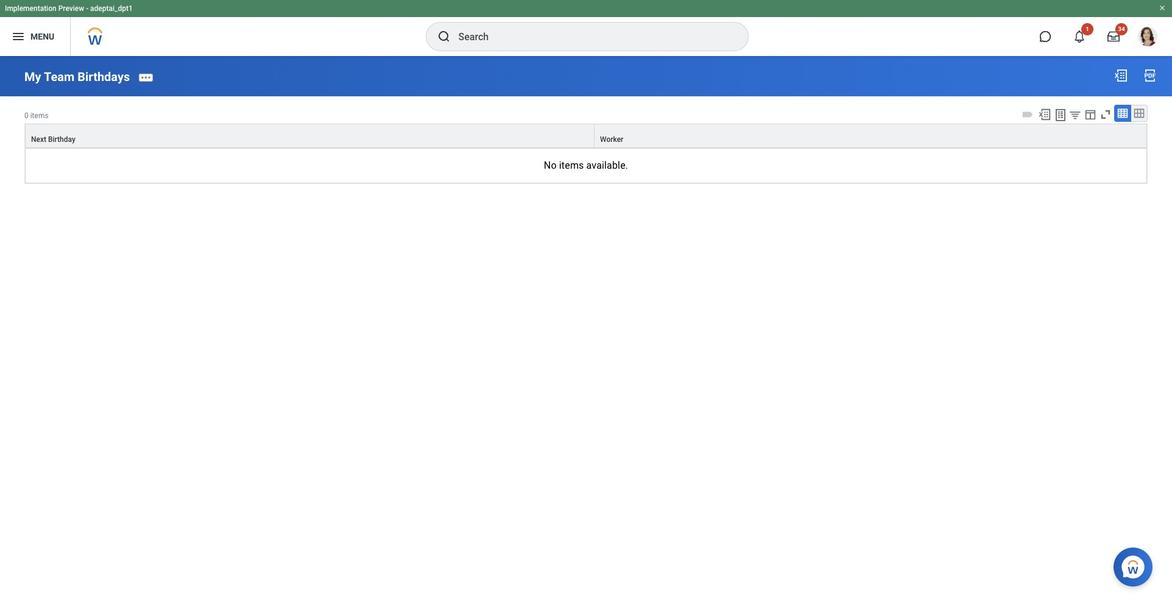 Task type: describe. For each thing, give the bounding box(es) containing it.
no
[[544, 159, 557, 171]]

my
[[24, 69, 41, 84]]

search image
[[437, 29, 451, 44]]

worker button
[[595, 124, 1147, 147]]

click to view/edit grid preferences image
[[1084, 108, 1097, 121]]

implementation
[[5, 4, 56, 13]]

next birthday
[[31, 135, 75, 144]]

team
[[44, 69, 75, 84]]

0 vertical spatial export to excel image
[[1114, 68, 1128, 83]]

menu button
[[0, 17, 70, 56]]

next
[[31, 135, 46, 144]]

my team birthdays main content
[[0, 56, 1172, 195]]

0
[[24, 111, 28, 120]]

items for 0
[[30, 111, 49, 120]]

my team birthdays
[[24, 69, 130, 84]]

notifications large image
[[1073, 30, 1086, 43]]

export to worksheets image
[[1053, 108, 1068, 122]]

justify image
[[11, 29, 26, 44]]

profile logan mcneil image
[[1138, 27, 1158, 49]]

select to filter grid data image
[[1069, 108, 1082, 121]]

toolbar inside my team birthdays main content
[[1019, 105, 1148, 124]]

inbox large image
[[1108, 30, 1120, 43]]

worker
[[600, 135, 623, 144]]

fullscreen image
[[1099, 108, 1112, 121]]



Task type: locate. For each thing, give the bounding box(es) containing it.
preview
[[58, 4, 84, 13]]

next birthday button
[[26, 124, 594, 147]]

row
[[25, 124, 1147, 148]]

34 button
[[1100, 23, 1128, 50]]

1 vertical spatial export to excel image
[[1038, 108, 1052, 121]]

toolbar
[[1019, 105, 1148, 124]]

export to excel image
[[1114, 68, 1128, 83], [1038, 108, 1052, 121]]

items
[[30, 111, 49, 120], [559, 159, 584, 171]]

no items available to be tagged image
[[1021, 108, 1034, 121]]

expand table image
[[1133, 107, 1145, 119]]

1 button
[[1066, 23, 1094, 50]]

my team birthdays element
[[24, 69, 130, 84]]

view printable version (pdf) image
[[1143, 68, 1158, 83]]

1
[[1086, 26, 1089, 32]]

0 horizontal spatial export to excel image
[[1038, 108, 1052, 121]]

0 items
[[24, 111, 49, 120]]

menu banner
[[0, 0, 1172, 56]]

export to excel image left the export to worksheets icon
[[1038, 108, 1052, 121]]

implementation preview -   adeptai_dpt1
[[5, 4, 133, 13]]

34
[[1118, 26, 1125, 32]]

Search Workday  search field
[[458, 23, 723, 50]]

no items available.
[[544, 159, 628, 171]]

row containing next birthday
[[25, 124, 1147, 148]]

export to excel image left view printable version (pdf) image
[[1114, 68, 1128, 83]]

birthday
[[48, 135, 75, 144]]

1 horizontal spatial export to excel image
[[1114, 68, 1128, 83]]

items right 0
[[30, 111, 49, 120]]

1 horizontal spatial items
[[559, 159, 584, 171]]

adeptai_dpt1
[[90, 4, 133, 13]]

0 horizontal spatial items
[[30, 111, 49, 120]]

items right no
[[559, 159, 584, 171]]

1 vertical spatial items
[[559, 159, 584, 171]]

menu
[[30, 31, 54, 41]]

close environment banner image
[[1159, 4, 1166, 12]]

-
[[86, 4, 88, 13]]

0 vertical spatial items
[[30, 111, 49, 120]]

items for no
[[559, 159, 584, 171]]

available.
[[586, 159, 628, 171]]

birthdays
[[78, 69, 130, 84]]

row inside my team birthdays main content
[[25, 124, 1147, 148]]

table image
[[1117, 107, 1129, 119]]



Task type: vqa. For each thing, say whether or not it's contained in the screenshot.
0's the items
yes



